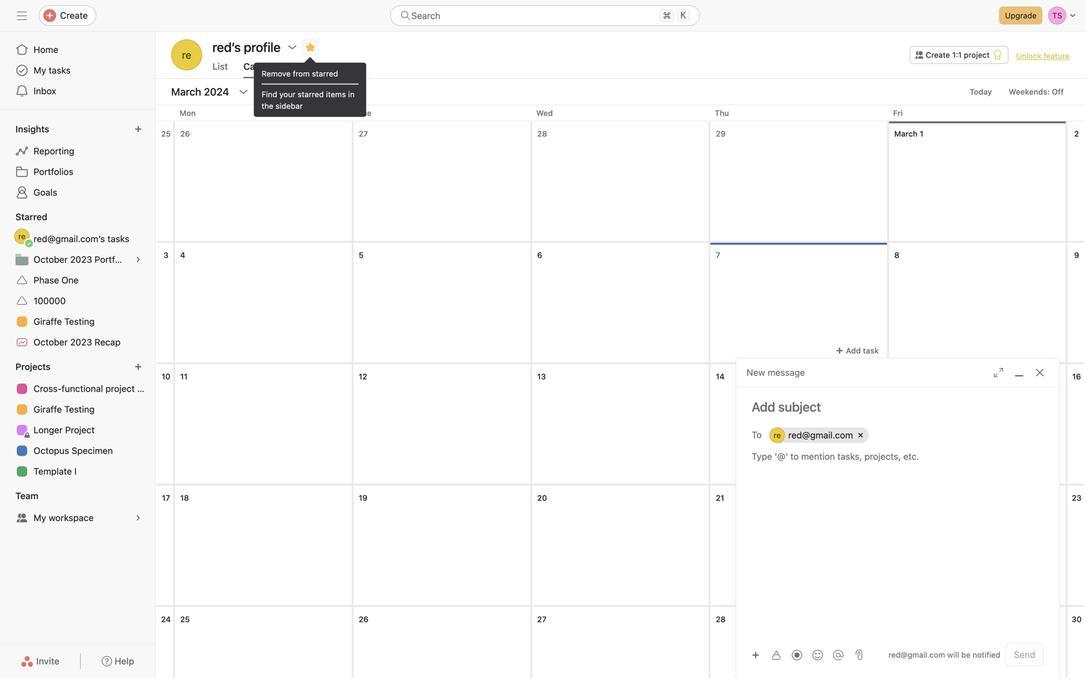 Task type: vqa. For each thing, say whether or not it's contained in the screenshot.
third LIST ITEM from the bottom of the page
no



Task type: locate. For each thing, give the bounding box(es) containing it.
1 my from the top
[[34, 65, 46, 76]]

1 horizontal spatial re
[[182, 49, 191, 61]]

2
[[1075, 129, 1080, 138]]

tasks inside global element
[[49, 65, 71, 76]]

0 vertical spatial 2023
[[70, 254, 92, 265]]

1 vertical spatial giraffe testing link
[[8, 399, 147, 420]]

i
[[74, 466, 77, 477]]

1 horizontal spatial 25
[[180, 615, 190, 624]]

starred down from
[[298, 90, 324, 99]]

red@gmail.com row
[[768, 425, 1044, 447]]

1 vertical spatial 25
[[180, 615, 190, 624]]

0 vertical spatial 26
[[180, 129, 190, 138]]

2 october from the top
[[34, 337, 68, 348]]

dialog containing new message
[[737, 359, 1060, 679]]

create 1:1 project
[[926, 50, 990, 59]]

1 vertical spatial 2023
[[70, 337, 92, 348]]

1 vertical spatial project
[[106, 384, 135, 394]]

tasks up portfolio
[[107, 234, 130, 244]]

re down starred
[[18, 232, 26, 241]]

calendar
[[244, 61, 282, 72]]

0 vertical spatial create
[[60, 10, 88, 21]]

my inside global element
[[34, 65, 46, 76]]

0 vertical spatial giraffe testing
[[34, 316, 95, 327]]

project right 1:1 on the top right of the page
[[965, 50, 990, 59]]

mon
[[180, 109, 196, 118]]

0 vertical spatial project
[[965, 50, 990, 59]]

3
[[164, 251, 169, 260]]

insights
[[16, 124, 49, 134]]

giraffe down cross-
[[34, 404, 62, 415]]

1 vertical spatial starred
[[298, 90, 324, 99]]

giraffe testing
[[34, 316, 95, 327], [34, 404, 95, 415]]

octopus specimen
[[34, 446, 113, 456]]

find your starred items in the sidebar
[[262, 90, 355, 111]]

0 horizontal spatial re
[[18, 232, 26, 241]]

remove from starred
[[262, 69, 338, 78]]

1 testing from the top
[[64, 316, 95, 327]]

testing inside starred element
[[64, 316, 95, 327]]

today button
[[965, 83, 999, 101]]

1 2023 from the top
[[70, 254, 92, 265]]

at mention image
[[834, 651, 844, 661]]

tasks inside starred element
[[107, 234, 130, 244]]

1 vertical spatial red@gmail.com
[[889, 651, 946, 660]]

red@gmail.com right to
[[789, 430, 854, 441]]

red@gmail.com inside cell
[[789, 430, 854, 441]]

red's profile
[[213, 39, 281, 55]]

project left plan
[[106, 384, 135, 394]]

template i
[[34, 466, 77, 477]]

0 horizontal spatial create
[[60, 10, 88, 21]]

wed
[[537, 109, 553, 118]]

1 horizontal spatial create
[[926, 50, 951, 59]]

2 testing from the top
[[64, 404, 95, 415]]

0 horizontal spatial 28
[[538, 129, 548, 138]]

create 1:1 project button
[[910, 46, 1009, 64]]

hide sidebar image
[[17, 10, 27, 21]]

0 vertical spatial 28
[[538, 129, 548, 138]]

tooltip
[[254, 59, 366, 117]]

october up phase
[[34, 254, 68, 265]]

0 vertical spatial testing
[[64, 316, 95, 327]]

0 vertical spatial 27
[[359, 129, 368, 138]]

25 right 'new insights' icon
[[161, 129, 171, 138]]

1 giraffe testing from the top
[[34, 316, 95, 327]]

invite
[[36, 656, 60, 667]]

be
[[962, 651, 971, 660]]

unlock feature
[[1017, 51, 1070, 60]]

2023 down red@gmail.com's tasks
[[70, 254, 92, 265]]

1 giraffe from the top
[[34, 316, 62, 327]]

teams element
[[0, 485, 155, 531]]

project inside button
[[965, 50, 990, 59]]

starred
[[312, 69, 338, 78], [298, 90, 324, 99]]

0 vertical spatial red@gmail.com
[[789, 430, 854, 441]]

dialog
[[737, 359, 1060, 679]]

toolbar
[[747, 646, 851, 665]]

2 giraffe testing link from the top
[[8, 399, 147, 420]]

red@gmail.com for red@gmail.com will be notified
[[889, 651, 946, 660]]

portfolios
[[34, 166, 73, 177]]

29
[[716, 129, 726, 138]]

starred inside find your starred items in the sidebar
[[298, 90, 324, 99]]

0 vertical spatial 25
[[161, 129, 171, 138]]

october up projects dropdown button
[[34, 337, 68, 348]]

1 vertical spatial my
[[34, 513, 46, 524]]

my workspace
[[34, 513, 94, 524]]

send button
[[1006, 644, 1044, 667]]

1 vertical spatial tasks
[[107, 234, 130, 244]]

team
[[16, 491, 38, 502]]

projects button
[[13, 358, 62, 376]]

100000 link
[[8, 291, 147, 312]]

tasks for red@gmail.com's tasks
[[107, 234, 130, 244]]

0 horizontal spatial red@gmail.com
[[789, 430, 854, 441]]

portfolio
[[95, 254, 130, 265]]

1 horizontal spatial project
[[965, 50, 990, 59]]

re right to
[[774, 431, 781, 440]]

red@gmail.com's
[[34, 234, 105, 244]]

2 giraffe testing from the top
[[34, 404, 95, 415]]

create for create
[[60, 10, 88, 21]]

8
[[895, 251, 900, 260]]

10
[[162, 372, 170, 381]]

1:1
[[953, 50, 962, 59]]

longer project link
[[8, 420, 147, 441]]

giraffe testing up october 2023 recap
[[34, 316, 95, 327]]

2 my from the top
[[34, 513, 46, 524]]

record a video image
[[792, 651, 803, 661]]

starred element
[[0, 206, 155, 355]]

recap
[[95, 337, 121, 348]]

giraffe testing link up october 2023 recap
[[8, 312, 147, 332]]

create inside button
[[926, 50, 951, 59]]

1 vertical spatial giraffe testing
[[34, 404, 95, 415]]

re
[[182, 49, 191, 61], [18, 232, 26, 241], [774, 431, 781, 440]]

tasks down home
[[49, 65, 71, 76]]

0 horizontal spatial 27
[[359, 129, 368, 138]]

home
[[34, 44, 58, 55]]

functional
[[62, 384, 103, 394]]

my inside teams element
[[34, 513, 46, 524]]

create up home link
[[60, 10, 88, 21]]

longer project
[[34, 425, 95, 436]]

0 horizontal spatial 26
[[180, 129, 190, 138]]

giraffe testing link
[[8, 312, 147, 332], [8, 399, 147, 420]]

2023
[[70, 254, 92, 265], [70, 337, 92, 348]]

23
[[1073, 494, 1082, 503]]

insights element
[[0, 118, 155, 206]]

2023 left 'recap'
[[70, 337, 92, 348]]

0 vertical spatial giraffe
[[34, 316, 62, 327]]

None field
[[390, 5, 701, 26]]

notified
[[973, 651, 1001, 660]]

16
[[1073, 372, 1082, 381]]

invite button
[[12, 650, 68, 673]]

1 vertical spatial october
[[34, 337, 68, 348]]

giraffe
[[34, 316, 62, 327], [34, 404, 62, 415]]

25 right 24
[[180, 615, 190, 624]]

21
[[716, 494, 725, 503]]

1 horizontal spatial 27
[[538, 615, 547, 624]]

october inside october 2023 recap link
[[34, 337, 68, 348]]

my for my tasks
[[34, 65, 46, 76]]

specimen
[[72, 446, 113, 456]]

1 vertical spatial create
[[926, 50, 951, 59]]

11
[[180, 372, 188, 381]]

giraffe for 1st 'giraffe testing' link from the top
[[34, 316, 62, 327]]

projects
[[16, 362, 51, 372]]

pick month image
[[238, 87, 249, 97]]

1 horizontal spatial tasks
[[107, 234, 130, 244]]

giraffe testing inside projects element
[[34, 404, 95, 415]]

help
[[115, 656, 134, 667]]

1 vertical spatial testing
[[64, 404, 95, 415]]

1 horizontal spatial red@gmail.com
[[889, 651, 946, 660]]

100000
[[34, 296, 66, 306]]

cross-functional project plan
[[34, 384, 155, 394]]

red@gmail.com for red@gmail.com
[[789, 430, 854, 441]]

0 vertical spatial my
[[34, 65, 46, 76]]

k
[[681, 10, 687, 21]]

create inside dropdown button
[[60, 10, 88, 21]]

add task button
[[830, 342, 885, 360]]

0 horizontal spatial project
[[106, 384, 135, 394]]

4
[[180, 251, 185, 260]]

october inside october 2023 portfolio link
[[34, 254, 68, 265]]

giraffe inside starred element
[[34, 316, 62, 327]]

my up 'inbox'
[[34, 65, 46, 76]]

project
[[965, 50, 990, 59], [106, 384, 135, 394]]

1 vertical spatial 26
[[359, 615, 369, 624]]

testing down cross-functional project plan link
[[64, 404, 95, 415]]

1 vertical spatial giraffe
[[34, 404, 62, 415]]

giraffe down the 100000
[[34, 316, 62, 327]]

add
[[847, 346, 861, 355]]

giraffe inside projects element
[[34, 404, 62, 415]]

re left list
[[182, 49, 191, 61]]

1 vertical spatial 28
[[716, 615, 726, 624]]

my down team dropdown button
[[34, 513, 46, 524]]

unlock
[[1017, 51, 1042, 60]]

plan
[[137, 384, 155, 394]]

goals link
[[8, 182, 147, 203]]

2 giraffe from the top
[[34, 404, 62, 415]]

create for create 1:1 project
[[926, 50, 951, 59]]

0 vertical spatial starred
[[312, 69, 338, 78]]

2 2023 from the top
[[70, 337, 92, 348]]

testing down 100000 "link"
[[64, 316, 95, 327]]

portfolios link
[[8, 162, 147, 182]]

tue
[[358, 109, 372, 118]]

0 vertical spatial october
[[34, 254, 68, 265]]

0 vertical spatial giraffe testing link
[[8, 312, 147, 332]]

october 2023 portfolio link
[[8, 249, 147, 270]]

0 vertical spatial tasks
[[49, 65, 71, 76]]

giraffe testing up longer project
[[34, 404, 95, 415]]

14
[[716, 372, 725, 381]]

my
[[34, 65, 46, 76], [34, 513, 46, 524]]

weekends: off button
[[1004, 83, 1070, 101]]

2 vertical spatial re
[[774, 431, 781, 440]]

1 october from the top
[[34, 254, 68, 265]]

send
[[1015, 650, 1036, 661]]

red@gmail.com left "will"
[[889, 651, 946, 660]]

close image
[[1035, 368, 1046, 378]]

0 horizontal spatial tasks
[[49, 65, 71, 76]]

giraffe testing link up project
[[8, 399, 147, 420]]

starred up items
[[312, 69, 338, 78]]

octopus specimen link
[[8, 441, 147, 461]]

6
[[538, 251, 543, 260]]

add task
[[847, 346, 879, 355]]

Add subject text field
[[737, 398, 1060, 416]]

create left 1:1 on the top right of the page
[[926, 50, 951, 59]]

2023 for recap
[[70, 337, 92, 348]]

2 horizontal spatial re
[[774, 431, 781, 440]]

october
[[34, 254, 68, 265], [34, 337, 68, 348]]

march 2024
[[171, 86, 229, 98]]



Task type: describe. For each thing, give the bounding box(es) containing it.
17
[[162, 494, 170, 503]]

reporting
[[34, 146, 74, 156]]

starred for from
[[312, 69, 338, 78]]

new project or portfolio image
[[134, 363, 142, 371]]

giraffe for 2nd 'giraffe testing' link
[[34, 404, 62, 415]]

1
[[920, 129, 924, 138]]

24
[[161, 615, 171, 624]]

october 2023 portfolio
[[34, 254, 130, 265]]

unlock feature button
[[1017, 51, 1070, 60]]

march
[[895, 129, 918, 138]]

task
[[864, 346, 879, 355]]

7
[[716, 251, 721, 260]]

my tasks link
[[8, 60, 147, 81]]

remove from starred image
[[305, 42, 316, 52]]

march 1
[[895, 129, 924, 138]]

cross-
[[34, 384, 62, 394]]

in
[[348, 90, 355, 99]]

my for my workspace
[[34, 513, 46, 524]]

1 vertical spatial 27
[[538, 615, 547, 624]]

phase one
[[34, 275, 79, 286]]

expand popout to full screen image
[[994, 368, 1004, 378]]

0 vertical spatial re
[[182, 49, 191, 61]]

show options image
[[287, 42, 298, 52]]

list link
[[213, 61, 228, 78]]

insert an object image
[[752, 652, 760, 660]]

phase
[[34, 275, 59, 286]]

red@gmail.com cell
[[770, 428, 870, 443]]

new message
[[747, 367, 806, 378]]

find
[[262, 90, 277, 99]]

october for october 2023 portfolio
[[34, 254, 68, 265]]

testing inside projects element
[[64, 404, 95, 415]]

tasks for my tasks
[[49, 65, 71, 76]]

the
[[262, 101, 274, 111]]

Search tasks, projects, and more text field
[[390, 5, 701, 26]]

goals
[[34, 187, 57, 198]]

5
[[359, 251, 364, 260]]

my tasks
[[34, 65, 71, 76]]

re inside cell
[[774, 431, 781, 440]]

team button
[[13, 487, 50, 505]]

global element
[[0, 32, 155, 109]]

giraffe testing inside starred element
[[34, 316, 95, 327]]

weekends: off
[[1010, 87, 1065, 96]]

list
[[213, 61, 228, 72]]

project for functional
[[106, 384, 135, 394]]

inbox link
[[8, 81, 147, 101]]

new insights image
[[134, 125, 142, 133]]

19
[[359, 494, 368, 503]]

1 horizontal spatial 26
[[359, 615, 369, 624]]

upgrade
[[1006, 11, 1037, 20]]

workspace
[[49, 513, 94, 524]]

⌘
[[663, 10, 672, 21]]

help button
[[93, 650, 143, 673]]

13
[[538, 372, 546, 381]]

formatting image
[[772, 651, 782, 661]]

see details, october 2023 portfolio image
[[134, 256, 142, 264]]

starred
[[16, 212, 47, 222]]

1 giraffe testing link from the top
[[8, 312, 147, 332]]

0 horizontal spatial 25
[[161, 129, 171, 138]]

home link
[[8, 39, 147, 60]]

to
[[752, 430, 762, 440]]

18
[[180, 494, 189, 503]]

sidebar
[[276, 101, 303, 111]]

project
[[65, 425, 95, 436]]

october for october 2023 recap
[[34, 337, 68, 348]]

9
[[1075, 251, 1080, 260]]

template
[[34, 466, 72, 477]]

october 2023 recap
[[34, 337, 121, 348]]

will
[[948, 651, 960, 660]]

off
[[1053, 87, 1065, 96]]

tooltip containing remove from starred
[[254, 59, 366, 117]]

one
[[62, 275, 79, 286]]

reporting link
[[8, 141, 147, 162]]

feature
[[1044, 51, 1070, 60]]

starred for your
[[298, 90, 324, 99]]

minimize image
[[1015, 368, 1025, 378]]

today
[[970, 87, 993, 96]]

calendar link
[[244, 61, 282, 78]]

projects element
[[0, 355, 155, 485]]

longer
[[34, 425, 63, 436]]

fri
[[894, 109, 903, 118]]

project for 1:1
[[965, 50, 990, 59]]

template i link
[[8, 461, 147, 482]]

octopus
[[34, 446, 69, 456]]

red@gmail.com's tasks
[[34, 234, 130, 244]]

my workspace link
[[8, 508, 147, 529]]

see details, my workspace image
[[134, 514, 142, 522]]

1 vertical spatial re
[[18, 232, 26, 241]]

12
[[359, 372, 367, 381]]

2023 for portfolio
[[70, 254, 92, 265]]

items
[[326, 90, 346, 99]]

your
[[280, 90, 296, 99]]

thu
[[715, 109, 730, 118]]

emoji image
[[813, 651, 823, 661]]

weekends:
[[1010, 87, 1051, 96]]

1 horizontal spatial 28
[[716, 615, 726, 624]]



